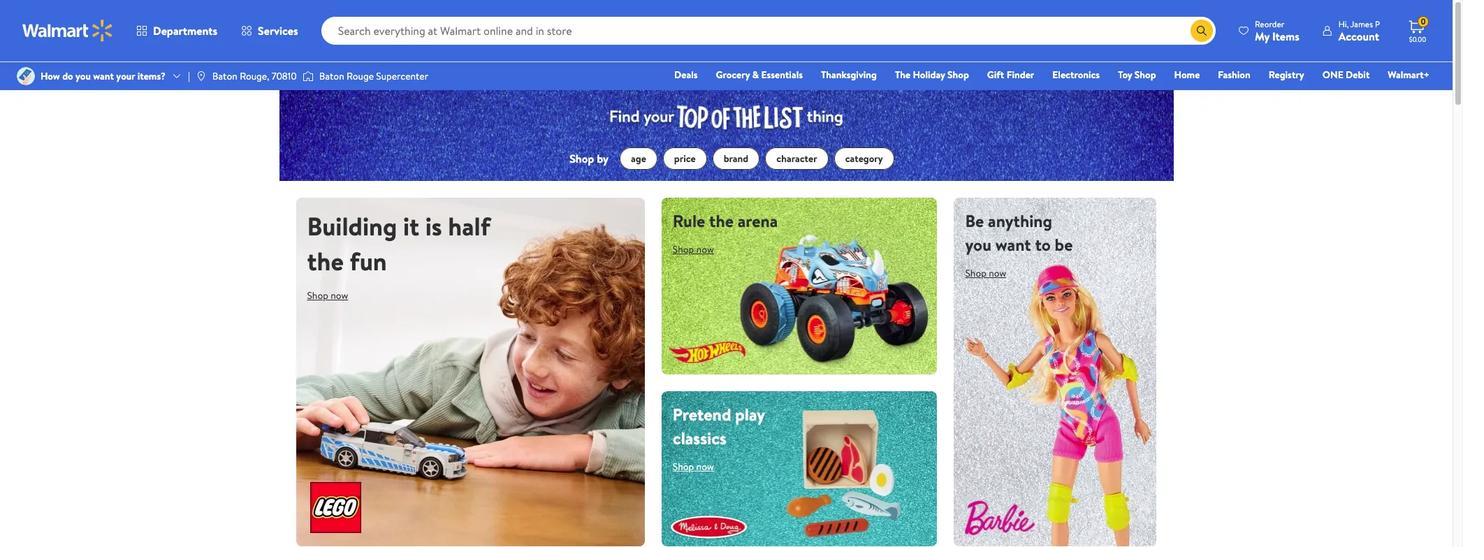 Task type: locate. For each thing, give the bounding box(es) containing it.
baton left rouge,
[[212, 69, 237, 83]]

deals
[[675, 68, 698, 82]]

gift finder link
[[981, 67, 1041, 82]]

shop now link down rule in the left top of the page
[[673, 239, 725, 261]]

baton
[[212, 69, 237, 83], [319, 69, 344, 83]]

items
[[1273, 28, 1300, 44]]

to
[[1035, 233, 1051, 257]]

you for anything
[[966, 233, 992, 257]]

Walmart Site-Wide search field
[[321, 17, 1216, 45]]

the holiday shop
[[895, 68, 969, 82]]

shop barbie image
[[954, 198, 1157, 547]]

0 horizontal spatial  image
[[196, 71, 207, 82]]

baton for baton rouge supercenter
[[319, 69, 344, 83]]

finder
[[1007, 68, 1035, 82]]

arena
[[738, 209, 778, 233]]

pretend
[[673, 403, 731, 427]]

shop now link down classics
[[673, 456, 725, 478]]

be
[[1055, 233, 1073, 257]]

1 vertical spatial want
[[996, 233, 1031, 257]]

grocery & essentials
[[716, 68, 803, 82]]

0 horizontal spatial the
[[307, 244, 344, 279]]

the left fun
[[307, 244, 344, 279]]

shop
[[948, 68, 969, 82], [1135, 68, 1156, 82], [570, 151, 594, 167], [673, 243, 694, 257], [966, 266, 987, 280], [307, 289, 328, 303], [673, 460, 694, 474]]

it
[[403, 209, 419, 244]]

do
[[62, 69, 73, 83]]

now
[[697, 243, 714, 257], [989, 266, 1007, 280], [331, 289, 348, 303], [697, 460, 714, 474]]

shop now link down fun
[[307, 285, 360, 307]]

want inside be anything you want to be
[[996, 233, 1031, 257]]

want
[[93, 69, 114, 83], [996, 233, 1031, 257]]

 image right 70810
[[302, 69, 314, 83]]

james
[[1351, 18, 1373, 30]]

shop now for building it is half the fun
[[307, 289, 348, 303]]

shop now for pretend play classics
[[673, 460, 714, 474]]

 image
[[302, 69, 314, 83], [196, 71, 207, 82]]

reorder my items
[[1255, 18, 1300, 44]]

2 baton from the left
[[319, 69, 344, 83]]

pretend play classics
[[673, 403, 765, 450]]

walmart image
[[22, 20, 113, 42]]

age button
[[620, 148, 658, 170]]

shop now link for pretend play classics
[[673, 456, 725, 478]]

one debit
[[1323, 68, 1370, 82]]

essentials
[[761, 68, 803, 82]]

1 horizontal spatial the
[[709, 209, 734, 233]]

1 horizontal spatial baton
[[319, 69, 344, 83]]

half
[[448, 209, 491, 244]]

1 horizontal spatial  image
[[302, 69, 314, 83]]

now for be anything you want to be
[[989, 266, 1007, 280]]

0 vertical spatial you
[[76, 69, 91, 83]]

1 vertical spatial the
[[307, 244, 344, 279]]

Search search field
[[321, 17, 1216, 45]]

1 baton from the left
[[212, 69, 237, 83]]

holiday
[[913, 68, 945, 82]]

shop now
[[673, 243, 714, 257], [966, 266, 1007, 280], [307, 289, 348, 303], [673, 460, 714, 474]]

grocery & essentials link
[[710, 67, 809, 82]]

1 horizontal spatial want
[[996, 233, 1031, 257]]

fashion
[[1218, 68, 1251, 82]]

 image
[[17, 67, 35, 85]]

want left your
[[93, 69, 114, 83]]

debit
[[1346, 68, 1370, 82]]

0 horizontal spatial baton
[[212, 69, 237, 83]]

departments button
[[124, 14, 229, 48]]

rouge
[[347, 69, 374, 83]]

baton for baton rouge, 70810
[[212, 69, 237, 83]]

shop now link down be anything you want to be
[[966, 262, 1018, 285]]

how do you want your items?
[[41, 69, 166, 83]]

shop now link for building it is half the fun
[[307, 285, 360, 307]]

the right rule in the left top of the page
[[709, 209, 734, 233]]

walmart+
[[1388, 68, 1430, 82]]

0 vertical spatial the
[[709, 209, 734, 233]]

be
[[966, 209, 984, 233]]

want left to
[[996, 233, 1031, 257]]

0
[[1421, 16, 1426, 27]]

0 horizontal spatial you
[[76, 69, 91, 83]]

price button
[[663, 148, 707, 170]]

account
[[1339, 28, 1380, 44]]

the
[[709, 209, 734, 233], [307, 244, 344, 279]]

now for building it is half the fun
[[331, 289, 348, 303]]

brand
[[724, 152, 749, 166]]

you left to
[[966, 233, 992, 257]]

services button
[[229, 14, 310, 48]]

the inside the building it is half the fun
[[307, 244, 344, 279]]

be anything you want to be
[[966, 209, 1073, 257]]

classics
[[673, 427, 727, 450]]

price
[[674, 152, 696, 166]]

1 vertical spatial you
[[966, 233, 992, 257]]

hi,
[[1339, 18, 1349, 30]]

my
[[1255, 28, 1270, 44]]

0 horizontal spatial want
[[93, 69, 114, 83]]

 image right the |
[[196, 71, 207, 82]]

supercenter
[[376, 69, 429, 83]]

you inside be anything you want to be
[[966, 233, 992, 257]]

toy shop
[[1118, 68, 1156, 82]]

1 horizontal spatial you
[[966, 233, 992, 257]]

gift
[[987, 68, 1005, 82]]

building it is half the fun
[[307, 209, 491, 279]]

baton left rouge
[[319, 69, 344, 83]]

rouge,
[[240, 69, 269, 83]]

fun
[[350, 244, 387, 279]]

you
[[76, 69, 91, 83], [966, 233, 992, 257]]

0 vertical spatial want
[[93, 69, 114, 83]]

you right do
[[76, 69, 91, 83]]

shop now link
[[673, 239, 725, 261], [966, 262, 1018, 285], [307, 285, 360, 307], [673, 456, 725, 478]]

shop now for rule the arena
[[673, 243, 714, 257]]

category button
[[834, 148, 894, 170]]



Task type: vqa. For each thing, say whether or not it's contained in the screenshot.
Want in Be anything you want to be
yes



Task type: describe. For each thing, give the bounding box(es) containing it.
shop by
[[570, 151, 609, 167]]

play
[[735, 403, 765, 427]]

shop lego image
[[296, 198, 645, 547]]

|
[[188, 69, 190, 83]]

departments
[[153, 23, 217, 38]]

p
[[1375, 18, 1380, 30]]

fashion link
[[1212, 67, 1257, 82]]

 image for baton rouge, 70810
[[196, 71, 207, 82]]

reorder
[[1255, 18, 1285, 30]]

walmart+ link
[[1382, 67, 1436, 82]]

shop now for be anything you want to be
[[966, 266, 1007, 280]]

electronics link
[[1046, 67, 1107, 82]]

want for your
[[93, 69, 114, 83]]

is
[[425, 209, 442, 244]]

electronics
[[1053, 68, 1100, 82]]

registry link
[[1263, 67, 1311, 82]]

category
[[845, 152, 883, 166]]

0 $0.00
[[1410, 16, 1427, 44]]

clear search field text image
[[1174, 25, 1185, 36]]

items?
[[137, 69, 166, 83]]

character
[[777, 152, 817, 166]]

building
[[307, 209, 397, 244]]

70810
[[272, 69, 297, 83]]

services
[[258, 23, 298, 38]]

registry
[[1269, 68, 1305, 82]]

find your top of the list thing image
[[592, 90, 861, 136]]

now for pretend play classics
[[697, 460, 714, 474]]

home
[[1175, 68, 1200, 82]]

home link
[[1168, 67, 1207, 82]]

character button
[[766, 148, 829, 170]]

toy
[[1118, 68, 1133, 82]]

one
[[1323, 68, 1344, 82]]

baton rouge supercenter
[[319, 69, 429, 83]]

one debit link
[[1317, 67, 1376, 82]]

how
[[41, 69, 60, 83]]

the holiday shop link
[[889, 67, 976, 82]]

now for rule the arena
[[697, 243, 714, 257]]

rule the arena
[[673, 209, 778, 233]]

 image for baton rouge supercenter
[[302, 69, 314, 83]]

you for do
[[76, 69, 91, 83]]

shop melissa and doug image
[[662, 392, 938, 547]]

search icon image
[[1196, 25, 1208, 36]]

shop now link for be anything you want to be
[[966, 262, 1018, 285]]

by
[[597, 151, 609, 167]]

anything
[[988, 209, 1053, 233]]

toy shop link
[[1112, 67, 1163, 82]]

$0.00
[[1410, 34, 1427, 44]]

&
[[752, 68, 759, 82]]

rule
[[673, 209, 705, 233]]

thanksgiving
[[821, 68, 877, 82]]

thanksgiving link
[[815, 67, 883, 82]]

hi, james p account
[[1339, 18, 1380, 44]]

deals link
[[668, 67, 704, 82]]

shop inside 'link'
[[948, 68, 969, 82]]

gift finder
[[987, 68, 1035, 82]]

baton rouge, 70810
[[212, 69, 297, 83]]

shop now link for rule the arena
[[673, 239, 725, 261]]

brand button
[[713, 148, 760, 170]]

shop hot wheels image
[[662, 198, 938, 375]]

the
[[895, 68, 911, 82]]

age
[[631, 152, 646, 166]]

grocery
[[716, 68, 750, 82]]

your
[[116, 69, 135, 83]]

want for to
[[996, 233, 1031, 257]]



